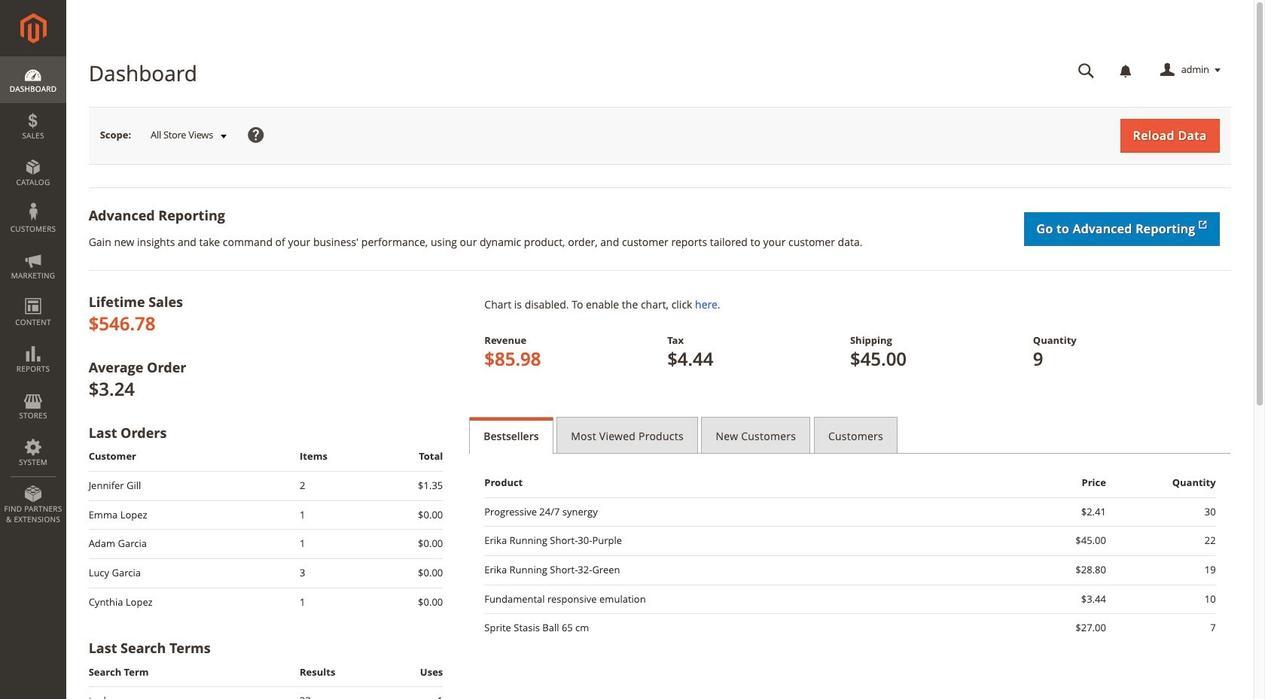 Task type: describe. For each thing, give the bounding box(es) containing it.
magento admin panel image
[[20, 13, 46, 44]]



Task type: vqa. For each thing, say whether or not it's contained in the screenshot.
Menu
no



Task type: locate. For each thing, give the bounding box(es) containing it.
tab list
[[470, 417, 1232, 454]]

menu bar
[[0, 57, 66, 533]]

None text field
[[1068, 57, 1106, 84]]



